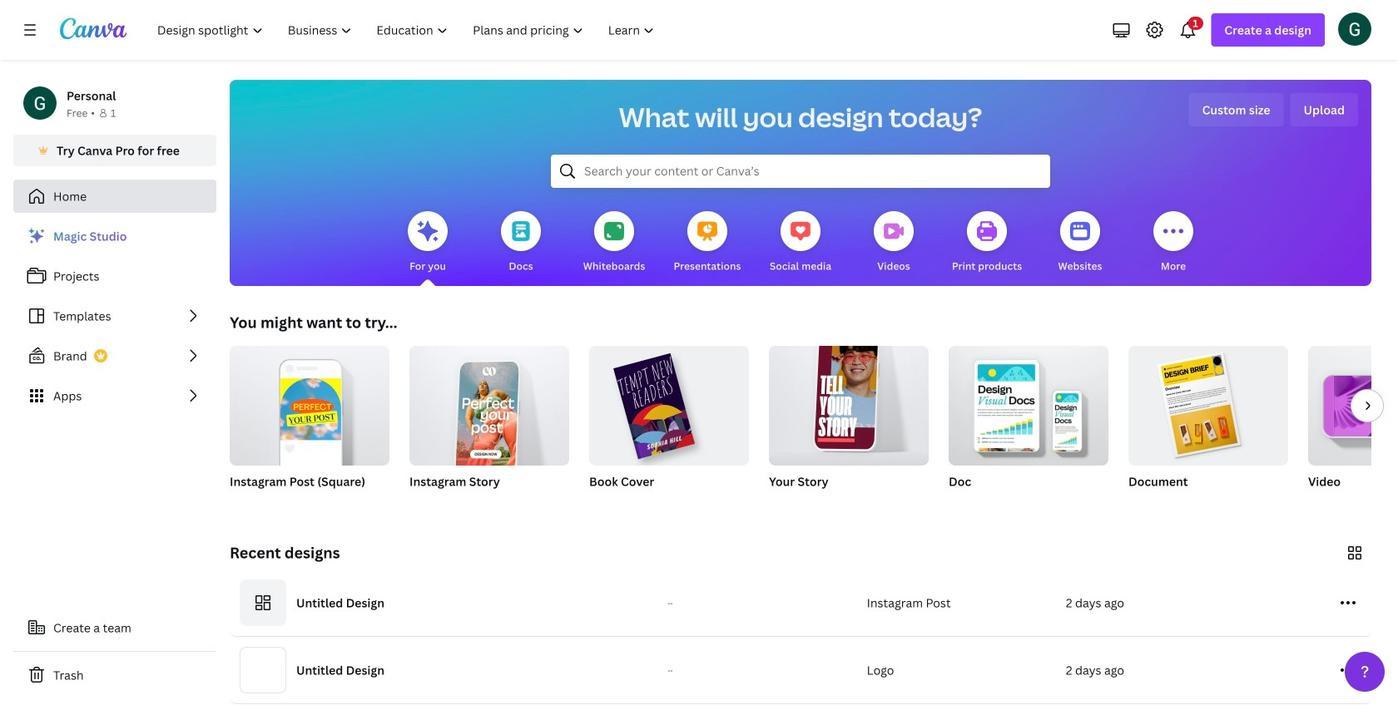 Task type: vqa. For each thing, say whether or not it's contained in the screenshot.
'Greg Robinson' icon on the right top of the page
yes



Task type: locate. For each thing, give the bounding box(es) containing it.
Search search field
[[584, 156, 1017, 187]]

None search field
[[551, 155, 1050, 188]]

top level navigation element
[[146, 13, 669, 47]]

greg robinson image
[[1338, 12, 1371, 46]]

group
[[769, 336, 929, 511], [769, 336, 929, 466], [230, 340, 389, 511], [230, 340, 389, 466], [409, 340, 569, 511], [409, 340, 569, 476], [589, 340, 749, 511], [589, 340, 749, 466], [949, 340, 1108, 511], [949, 340, 1108, 466], [1128, 340, 1288, 511], [1128, 340, 1288, 466], [1308, 346, 1398, 511], [1308, 346, 1398, 466]]

list
[[13, 220, 216, 413]]



